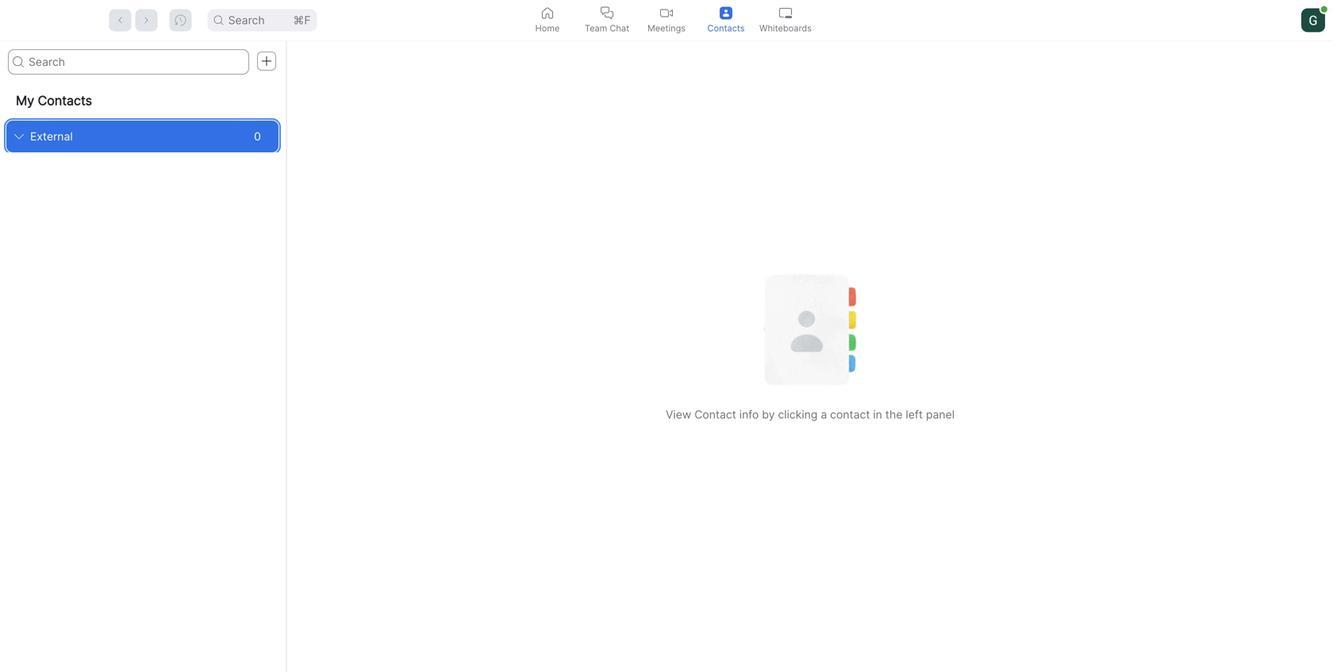 Task type: locate. For each thing, give the bounding box(es) containing it.
profile contact image
[[720, 7, 733, 19]]

team chat image
[[601, 7, 614, 19], [601, 7, 614, 19]]

tab list containing home
[[518, 0, 816, 40]]

online image
[[1322, 6, 1328, 12]]

my
[[16, 93, 34, 108]]

1 vertical spatial contacts
[[38, 93, 92, 108]]

contacts up external
[[38, 93, 92, 108]]

home
[[536, 23, 560, 33]]

home button
[[518, 0, 578, 40]]

magnifier image
[[214, 15, 224, 25], [214, 15, 224, 25], [13, 56, 24, 67]]

contact
[[831, 408, 871, 422]]

meetings button
[[637, 0, 697, 40]]

meetings
[[648, 23, 686, 33]]

left
[[906, 408, 923, 422]]

0 vertical spatial contacts
[[708, 23, 745, 33]]

contact
[[695, 408, 737, 422]]

contacts inside heading
[[38, 93, 92, 108]]

contacts down profile contact image
[[708, 23, 745, 33]]

contacts
[[708, 23, 745, 33], [38, 93, 92, 108]]

team chat
[[585, 23, 630, 33]]

my contacts tree
[[0, 81, 285, 152]]

1 horizontal spatial contacts
[[708, 23, 745, 33]]

tab list
[[518, 0, 816, 40]]

online image
[[1322, 6, 1328, 12]]

plus small image
[[261, 56, 272, 67]]

team chat button
[[578, 0, 637, 40]]

panel
[[927, 408, 955, 422]]

external
[[30, 130, 73, 143]]

0 horizontal spatial contacts
[[38, 93, 92, 108]]

whiteboard small image
[[780, 7, 792, 19], [780, 7, 792, 19]]

chevron down image
[[14, 132, 24, 141], [14, 132, 24, 141]]

my contacts grouping, external, 0 items enclose, level 2, 1 of 1, tree item
[[6, 121, 279, 152]]

view contact info by clicking a contact in the left panel
[[666, 408, 955, 422]]

view
[[666, 408, 692, 422]]

in
[[874, 408, 883, 422]]

plus small image
[[261, 56, 272, 67]]

team
[[585, 23, 608, 33]]

video on image
[[661, 7, 673, 19], [661, 7, 673, 19]]

my contacts
[[16, 93, 92, 108]]

home small image
[[541, 7, 554, 19], [541, 7, 554, 19]]

whiteboards
[[760, 23, 812, 33]]



Task type: vqa. For each thing, say whether or not it's contained in the screenshot.
contact
yes



Task type: describe. For each thing, give the bounding box(es) containing it.
the
[[886, 408, 903, 422]]

magnifier image
[[13, 56, 24, 67]]

a
[[821, 408, 827, 422]]

avatar image
[[1302, 8, 1326, 32]]

search
[[228, 13, 265, 27]]

⌘f
[[293, 13, 311, 27]]

my contacts heading
[[0, 81, 285, 121]]

0
[[254, 130, 261, 143]]

chat
[[610, 23, 630, 33]]

clicking
[[778, 408, 818, 422]]

contacts tab panel
[[0, 41, 1334, 672]]

whiteboards button
[[756, 0, 816, 40]]

info
[[740, 408, 759, 422]]

contacts button
[[697, 0, 756, 40]]

Search text field
[[8, 49, 249, 75]]

contacts inside "button"
[[708, 23, 745, 33]]

profile contact image
[[720, 7, 733, 19]]

by
[[762, 408, 775, 422]]



